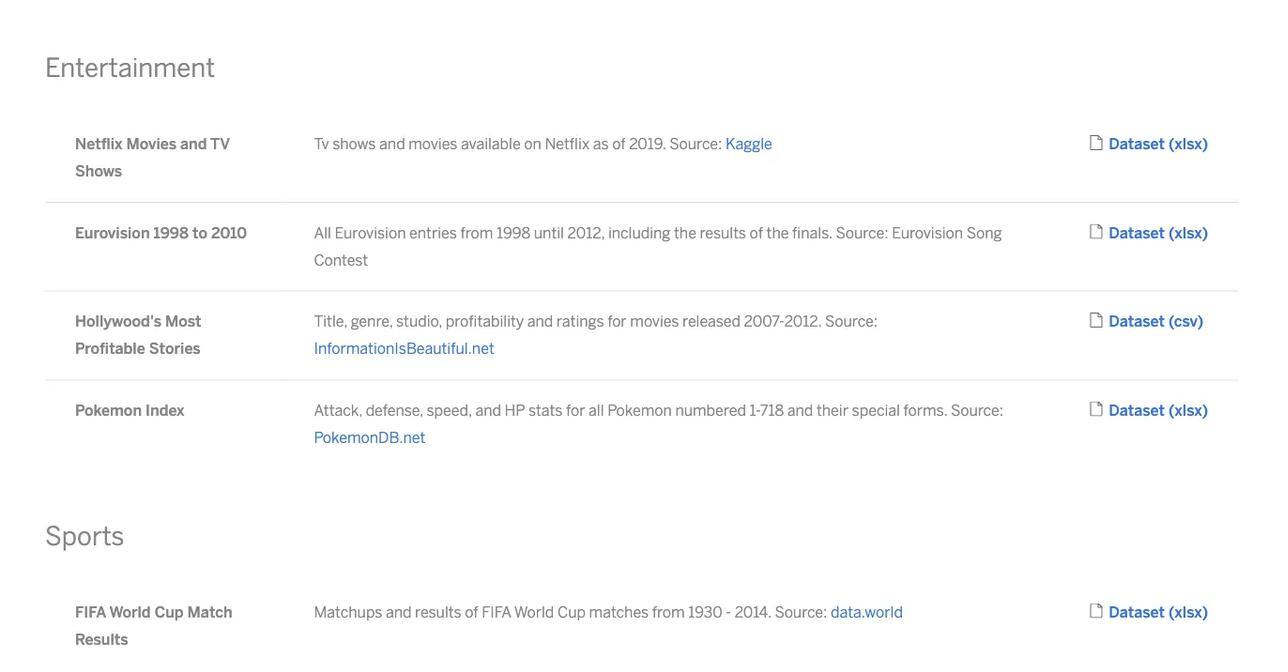 Task type: locate. For each thing, give the bounding box(es) containing it.
movies
[[126, 135, 176, 153]]

all
[[314, 224, 331, 242]]

and left tv
[[180, 135, 207, 153]]

movies left released
[[630, 313, 679, 331]]

)
[[1202, 135, 1208, 153], [1202, 224, 1208, 242], [1198, 313, 1204, 331], [1202, 402, 1208, 419], [1202, 603, 1208, 621]]

the
[[674, 224, 696, 242], [767, 224, 789, 242]]

1 horizontal spatial the
[[767, 224, 789, 242]]

source: right 2012.
[[825, 313, 878, 331]]

dataset for matchups and results of fifa world cup matches from 1930 - 2014. source: data.world
[[1109, 603, 1165, 621]]

eurovision down shows in the left of the page
[[75, 224, 150, 242]]

cup left matches
[[558, 603, 586, 621]]

data.world
[[831, 603, 903, 621]]

1 vertical spatial for
[[566, 402, 585, 419]]

0 horizontal spatial fifa
[[75, 603, 106, 621]]

0 horizontal spatial the
[[674, 224, 696, 242]]

( for tv shows and movies available on netflix as of 2019. source: kaggle
[[1169, 135, 1175, 153]]

2 horizontal spatial eurovision
[[892, 224, 963, 242]]

) for attack, defense, speed, and hp stats for all pokemon numbered 1-718 and their special forms. source: pokemondb.net
[[1202, 402, 1208, 419]]

1 vertical spatial from
[[652, 603, 685, 621]]

2 1998 from the left
[[497, 224, 531, 242]]

of inside all eurovision entries from 1998 until 2012, including the results of the finals. source: eurovision song contest
[[750, 224, 763, 242]]

netflix up shows in the left of the page
[[75, 135, 123, 153]]

0 horizontal spatial from
[[460, 224, 493, 242]]

0 horizontal spatial 1998
[[154, 224, 189, 242]]

source: inside attack, defense, speed, and hp stats for all pokemon numbered 1-718 and their special forms. source: pokemondb.net
[[951, 402, 1003, 419]]

xlsx for tv shows and movies available on netflix as of 2019. source: kaggle
[[1175, 135, 1202, 153]]

genre,
[[351, 313, 393, 331]]

numbered
[[675, 402, 746, 419]]

eurovision up contest
[[335, 224, 406, 242]]

defense,
[[366, 402, 423, 419]]

from
[[460, 224, 493, 242], [652, 603, 685, 621]]

3 xlsx from the top
[[1175, 402, 1202, 419]]

source: right 2014.
[[775, 603, 827, 621]]

1 vertical spatial of
[[750, 224, 763, 242]]

1 horizontal spatial 1998
[[497, 224, 531, 242]]

0 horizontal spatial eurovision
[[75, 224, 150, 242]]

tv shows and movies available on netflix as of 2019. source: kaggle
[[314, 135, 772, 153]]

2012.
[[784, 313, 822, 331]]

2 pokemon from the left
[[607, 402, 672, 419]]

2019.
[[629, 135, 666, 153]]

3 ( from the top
[[1169, 313, 1174, 331]]

1 world from the left
[[109, 603, 151, 621]]

forms.
[[903, 402, 947, 419]]

results right the matchups
[[415, 603, 461, 621]]

1 vertical spatial movies
[[630, 313, 679, 331]]

0 vertical spatial from
[[460, 224, 493, 242]]

1 horizontal spatial for
[[607, 313, 627, 331]]

results inside all eurovision entries from 1998 until 2012, including the results of the finals. source: eurovision song contest
[[700, 224, 746, 242]]

1 horizontal spatial netflix
[[545, 135, 590, 153]]

0 vertical spatial of
[[612, 135, 626, 153]]

2 fifa from the left
[[482, 603, 511, 621]]

1 horizontal spatial results
[[700, 224, 746, 242]]

the right 'including'
[[674, 224, 696, 242]]

0 horizontal spatial results
[[415, 603, 461, 621]]

dataset
[[1109, 135, 1165, 153], [1109, 224, 1165, 242], [1109, 313, 1165, 331], [1109, 402, 1165, 419], [1109, 603, 1165, 621]]

speed,
[[427, 402, 472, 419]]

0 horizontal spatial cup
[[155, 603, 184, 621]]

0 horizontal spatial netflix
[[75, 135, 123, 153]]

1 horizontal spatial world
[[514, 603, 554, 621]]

dataset for title, genre, studio, profitability and ratings for movies released 2007-2012. source: informationisbeautiful.net
[[1109, 313, 1165, 331]]

title, genre, studio, profitability and ratings for movies released 2007-2012. source: informationisbeautiful.net
[[314, 313, 878, 358]]

) for title, genre, studio, profitability and ratings for movies released 2007-2012. source: informationisbeautiful.net
[[1198, 313, 1204, 331]]

0 horizontal spatial for
[[566, 402, 585, 419]]

1 ( from the top
[[1169, 135, 1175, 153]]

3 dataset ( xlsx ) from the top
[[1109, 402, 1208, 419]]

shows
[[75, 162, 122, 180]]

2 the from the left
[[767, 224, 789, 242]]

1 vertical spatial results
[[415, 603, 461, 621]]

4 ( from the top
[[1169, 402, 1175, 419]]

dataset for tv shows and movies available on netflix as of 2019. source: kaggle
[[1109, 135, 1165, 153]]

pokemon inside attack, defense, speed, and hp stats for all pokemon numbered 1-718 and their special forms. source: pokemondb.net
[[607, 402, 672, 419]]

pokemon index
[[75, 402, 185, 419]]

as
[[593, 135, 609, 153]]

stats
[[529, 402, 563, 419]]

4 xlsx from the top
[[1175, 603, 1202, 621]]

pokemon left index
[[75, 402, 142, 419]]

source: right forms.
[[951, 402, 1003, 419]]

pokemon right all
[[607, 402, 672, 419]]

dataset ( xlsx )
[[1109, 135, 1208, 153], [1109, 224, 1208, 242], [1109, 402, 1208, 419], [1109, 603, 1208, 621]]

results
[[75, 630, 128, 648]]

world left matches
[[514, 603, 554, 621]]

1998
[[154, 224, 189, 242], [497, 224, 531, 242]]

profitability
[[446, 313, 524, 331]]

1 dataset from the top
[[1109, 135, 1165, 153]]

netflix left "as"
[[545, 135, 590, 153]]

for for ratings
[[607, 313, 627, 331]]

netflix
[[75, 135, 123, 153], [545, 135, 590, 153]]

1 horizontal spatial eurovision
[[335, 224, 406, 242]]

from right entries
[[460, 224, 493, 242]]

source: right finals.
[[836, 224, 889, 242]]

1 1998 from the left
[[154, 224, 189, 242]]

fifa
[[75, 603, 106, 621], [482, 603, 511, 621]]

1998 left the to
[[154, 224, 189, 242]]

for right ratings
[[607, 313, 627, 331]]

world up results
[[109, 603, 151, 621]]

dataset ( xlsx ) for tv shows and movies available on netflix as of 2019. source: kaggle
[[1109, 135, 1208, 153]]

pokemon
[[75, 402, 142, 419], [607, 402, 672, 419]]

results right 'including'
[[700, 224, 746, 242]]

and right 718
[[787, 402, 813, 419]]

kaggle link
[[726, 135, 772, 153]]

source: inside all eurovision entries from 1998 until 2012, including the results of the finals. source: eurovision song contest
[[836, 224, 889, 242]]

informationisbeautiful.net link
[[314, 340, 494, 358]]

4 dataset ( xlsx ) from the top
[[1109, 603, 1208, 621]]

results
[[700, 224, 746, 242], [415, 603, 461, 621]]

3 dataset from the top
[[1109, 313, 1165, 331]]

1 horizontal spatial movies
[[630, 313, 679, 331]]

and left ratings
[[527, 313, 553, 331]]

attack, defense, speed, and hp stats for all pokemon numbered 1-718 and their special forms. source: pokemondb.net
[[314, 402, 1003, 446]]

from left 1930
[[652, 603, 685, 621]]

0 horizontal spatial of
[[465, 603, 478, 621]]

tv
[[210, 135, 230, 153]]

for left all
[[566, 402, 585, 419]]

4 dataset from the top
[[1109, 402, 1165, 419]]

cup left the match
[[155, 603, 184, 621]]

for inside title, genre, studio, profitability and ratings for movies released 2007-2012. source: informationisbeautiful.net
[[607, 313, 627, 331]]

eurovision 1998 to 2010
[[75, 224, 247, 242]]

of
[[612, 135, 626, 153], [750, 224, 763, 242], [465, 603, 478, 621]]

xlsx
[[1175, 135, 1202, 153], [1175, 224, 1202, 242], [1175, 402, 1202, 419], [1175, 603, 1202, 621]]

and
[[180, 135, 207, 153], [379, 135, 405, 153], [527, 313, 553, 331], [475, 402, 501, 419], [787, 402, 813, 419], [386, 603, 412, 621]]

for inside attack, defense, speed, and hp stats for all pokemon numbered 1-718 and their special forms. source: pokemondb.net
[[566, 402, 585, 419]]

0 horizontal spatial pokemon
[[75, 402, 142, 419]]

for
[[607, 313, 627, 331], [566, 402, 585, 419]]

1 pokemon from the left
[[75, 402, 142, 419]]

2 horizontal spatial of
[[750, 224, 763, 242]]

dataset ( xlsx ) for attack, defense, speed, and hp stats for all pokemon numbered 1-718 and their special forms. source: pokemondb.net
[[1109, 402, 1208, 419]]

1 fifa from the left
[[75, 603, 106, 621]]

shows
[[332, 135, 376, 153]]

world
[[109, 603, 151, 621], [514, 603, 554, 621]]

0 vertical spatial for
[[607, 313, 627, 331]]

entertainment
[[45, 53, 215, 84]]

1 horizontal spatial fifa
[[482, 603, 511, 621]]

hollywood's most profitable stories
[[75, 313, 201, 358]]

1 horizontal spatial pokemon
[[607, 402, 672, 419]]

5 dataset from the top
[[1109, 603, 1165, 621]]

index
[[146, 402, 185, 419]]

source:
[[670, 135, 722, 153], [836, 224, 889, 242], [825, 313, 878, 331], [951, 402, 1003, 419], [775, 603, 827, 621]]

movies left available
[[409, 135, 457, 153]]

source: right 2019.
[[670, 135, 722, 153]]

netflix movies and tv shows
[[75, 135, 230, 180]]

3 eurovision from the left
[[892, 224, 963, 242]]

1998 left until
[[497, 224, 531, 242]]

1 cup from the left
[[155, 603, 184, 621]]

1 horizontal spatial cup
[[558, 603, 586, 621]]

1 dataset ( xlsx ) from the top
[[1109, 135, 1208, 153]]

and inside netflix movies and tv shows
[[180, 135, 207, 153]]

and right shows
[[379, 135, 405, 153]]

eurovision
[[75, 224, 150, 242], [335, 224, 406, 242], [892, 224, 963, 242]]

1 xlsx from the top
[[1175, 135, 1202, 153]]

-
[[726, 603, 731, 621]]

all
[[589, 402, 604, 419]]

0 horizontal spatial movies
[[409, 135, 457, 153]]

cup
[[155, 603, 184, 621], [558, 603, 586, 621]]

movies inside title, genre, studio, profitability and ratings for movies released 2007-2012. source: informationisbeautiful.net
[[630, 313, 679, 331]]

eurovision left 'song' at the right top
[[892, 224, 963, 242]]

the left finals.
[[767, 224, 789, 242]]

movies
[[409, 135, 457, 153], [630, 313, 679, 331]]

hollywood's
[[75, 313, 161, 331]]

0 horizontal spatial world
[[109, 603, 151, 621]]

0 vertical spatial results
[[700, 224, 746, 242]]

5 ( from the top
[[1169, 603, 1175, 621]]

(
[[1169, 135, 1175, 153], [1169, 224, 1175, 242], [1169, 313, 1174, 331], [1169, 402, 1175, 419], [1169, 603, 1175, 621]]

1 netflix from the left
[[75, 135, 123, 153]]



Task type: describe. For each thing, give the bounding box(es) containing it.
released
[[682, 313, 741, 331]]

2 netflix from the left
[[545, 135, 590, 153]]

2 world from the left
[[514, 603, 554, 621]]

all eurovision entries from 1998 until 2012, including the results of the finals. source: eurovision song contest
[[314, 224, 1002, 269]]

matches
[[589, 603, 649, 621]]

studio,
[[396, 313, 442, 331]]

on
[[524, 135, 541, 153]]

xlsx for attack, defense, speed, and hp stats for all pokemon numbered 1-718 and their special forms. source: pokemondb.net
[[1175, 402, 1202, 419]]

including
[[608, 224, 671, 242]]

available
[[461, 135, 521, 153]]

stories
[[149, 340, 201, 358]]

source: inside title, genre, studio, profitability and ratings for movies released 2007-2012. source: informationisbeautiful.net
[[825, 313, 878, 331]]

song
[[967, 224, 1002, 242]]

fifa world cup match results
[[75, 603, 232, 648]]

2007-
[[744, 313, 784, 331]]

until
[[534, 224, 564, 242]]

( for attack, defense, speed, and hp stats for all pokemon numbered 1-718 and their special forms. source: pokemondb.net
[[1169, 402, 1175, 419]]

ratings
[[556, 313, 604, 331]]

special
[[852, 402, 900, 419]]

2 xlsx from the top
[[1175, 224, 1202, 242]]

title,
[[314, 313, 347, 331]]

1930
[[688, 603, 723, 621]]

xlsx for matchups and results of fifa world cup matches from 1930 - 2014. source: data.world
[[1175, 603, 1202, 621]]

0 vertical spatial movies
[[409, 135, 457, 153]]

data.world link
[[831, 603, 903, 621]]

sports
[[45, 521, 124, 552]]

2 ( from the top
[[1169, 224, 1175, 242]]

2 cup from the left
[[558, 603, 586, 621]]

2 eurovision from the left
[[335, 224, 406, 242]]

2 vertical spatial of
[[465, 603, 478, 621]]

profitable
[[75, 340, 145, 358]]

2 dataset from the top
[[1109, 224, 1165, 242]]

1 the from the left
[[674, 224, 696, 242]]

pokemondb.net
[[314, 429, 426, 446]]

matchups and results of fifa world cup matches from 1930 - 2014. source: data.world
[[314, 603, 903, 621]]

fifa inside fifa world cup match results
[[75, 603, 106, 621]]

1 eurovision from the left
[[75, 224, 150, 242]]

) for tv shows and movies available on netflix as of 2019. source: kaggle
[[1202, 135, 1208, 153]]

world inside fifa world cup match results
[[109, 603, 151, 621]]

informationisbeautiful.net
[[314, 340, 494, 358]]

hp
[[505, 402, 525, 419]]

dataset ( csv )
[[1109, 313, 1204, 331]]

( for matchups and results of fifa world cup matches from 1930 - 2014. source: data.world
[[1169, 603, 1175, 621]]

2014.
[[735, 603, 771, 621]]

and inside title, genre, studio, profitability and ratings for movies released 2007-2012. source: informationisbeautiful.net
[[527, 313, 553, 331]]

netflix inside netflix movies and tv shows
[[75, 135, 123, 153]]

2012,
[[567, 224, 605, 242]]

kaggle
[[726, 135, 772, 153]]

attack,
[[314, 402, 362, 419]]

match
[[187, 603, 232, 621]]

cup inside fifa world cup match results
[[155, 603, 184, 621]]

2010
[[211, 224, 247, 242]]

and right the matchups
[[386, 603, 412, 621]]

718
[[760, 402, 784, 419]]

from inside all eurovision entries from 1998 until 2012, including the results of the finals. source: eurovision song contest
[[460, 224, 493, 242]]

their
[[817, 402, 849, 419]]

tv
[[314, 135, 329, 153]]

1998 inside all eurovision entries from 1998 until 2012, including the results of the finals. source: eurovision song contest
[[497, 224, 531, 242]]

( for title, genre, studio, profitability and ratings for movies released 2007-2012. source: informationisbeautiful.net
[[1169, 313, 1174, 331]]

) for matchups and results of fifa world cup matches from 1930 - 2014. source: data.world
[[1202, 603, 1208, 621]]

1 horizontal spatial of
[[612, 135, 626, 153]]

1 horizontal spatial from
[[652, 603, 685, 621]]

and left hp
[[475, 402, 501, 419]]

most
[[165, 313, 201, 331]]

entries
[[409, 224, 457, 242]]

dataset ( xlsx ) for matchups and results of fifa world cup matches from 1930 - 2014. source: data.world
[[1109, 603, 1208, 621]]

1-
[[750, 402, 760, 419]]

finals.
[[792, 224, 833, 242]]

pokemondb.net link
[[314, 429, 426, 446]]

matchups
[[314, 603, 382, 621]]

for for stats
[[566, 402, 585, 419]]

2 dataset ( xlsx ) from the top
[[1109, 224, 1208, 242]]

to
[[192, 224, 207, 242]]

csv
[[1174, 313, 1198, 331]]

dataset for attack, defense, speed, and hp stats for all pokemon numbered 1-718 and their special forms. source: pokemondb.net
[[1109, 402, 1165, 419]]

contest
[[314, 251, 368, 269]]



Task type: vqa. For each thing, say whether or not it's contained in the screenshot.
second Dataset from the bottom
yes



